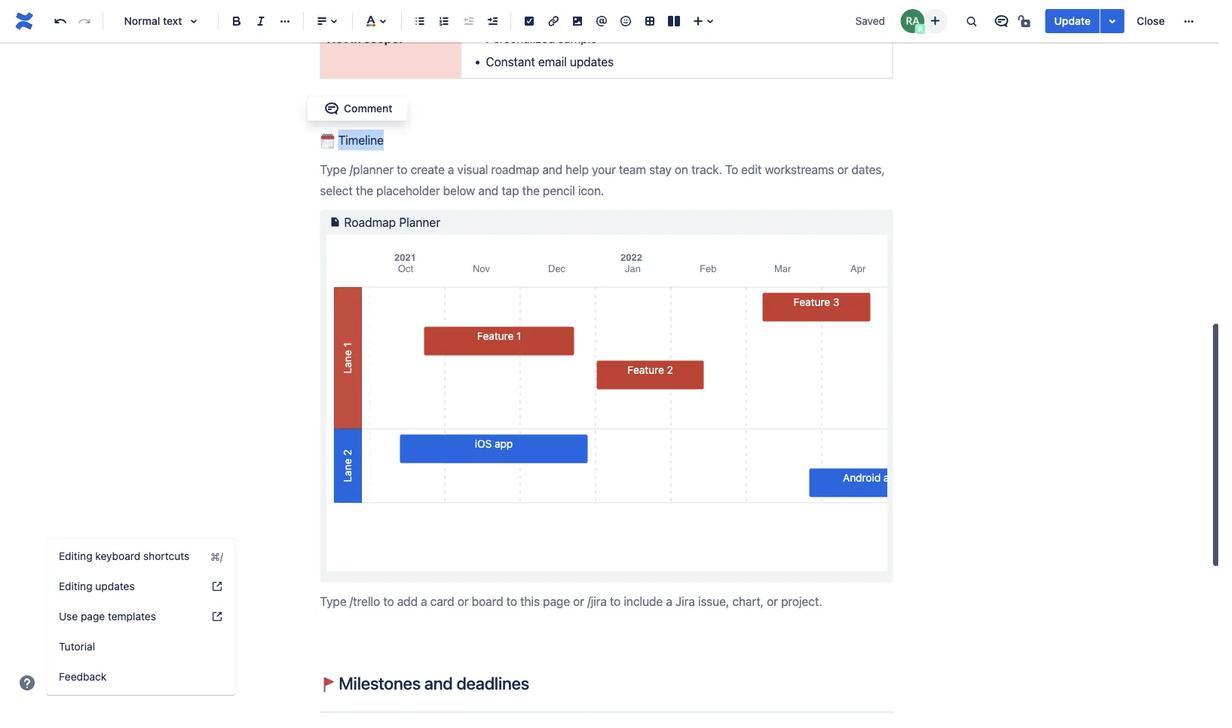 Task type: locate. For each thing, give the bounding box(es) containing it.
editing
[[59, 550, 92, 563], [59, 580, 92, 593]]

help image
[[211, 581, 223, 593]]

updates down 'keyboard'
[[95, 580, 135, 593]]

2 editing from the top
[[59, 580, 92, 593]]

0 horizontal spatial updates
[[95, 580, 135, 593]]

updates
[[570, 55, 614, 69], [95, 580, 135, 593]]

1 vertical spatial editing
[[59, 580, 92, 593]]

page
[[81, 611, 105, 623]]

bold ⌘b image
[[228, 12, 246, 30]]

invite to edit image
[[927, 12, 945, 30]]

milestones and deadlines
[[335, 673, 529, 693]]

1 editing from the top
[[59, 550, 92, 563]]

saved
[[856, 15, 886, 27]]

0 horizontal spatial help image
[[18, 674, 36, 692]]

editing up editing updates
[[59, 550, 92, 563]]

keyboard
[[95, 550, 140, 563]]

not in scope:
[[327, 31, 403, 45]]

emoji image
[[617, 12, 635, 30]]

action item image
[[520, 12, 539, 30]]

editing keyboard shortcuts
[[59, 550, 189, 563]]

update button
[[1046, 9, 1100, 33]]

italic ⌘i image
[[252, 12, 270, 30]]

roadmap planner
[[344, 215, 441, 229]]

more image
[[1180, 12, 1199, 30]]

email
[[538, 55, 567, 69]]

layouts image
[[665, 12, 683, 30]]

personalized
[[486, 31, 555, 45]]

1 horizontal spatial help image
[[211, 611, 223, 623]]

help image down help icon
[[211, 611, 223, 623]]

tutorial button
[[47, 632, 235, 662]]

milestones
[[339, 673, 421, 693]]

use
[[59, 611, 78, 623]]

comment image
[[323, 100, 341, 118]]

0 vertical spatial help image
[[211, 611, 223, 623]]

0 vertical spatial editing
[[59, 550, 92, 563]]

:triangular_flag_on_post: image
[[320, 678, 335, 693], [320, 678, 335, 693]]

normal text
[[124, 15, 182, 27]]

editing for editing updates
[[59, 580, 92, 593]]

tutorial
[[59, 641, 95, 653]]

editing up use
[[59, 580, 92, 593]]

table image
[[641, 12, 659, 30]]

in
[[351, 31, 361, 45]]

use page templates link
[[47, 602, 235, 632]]

:calendar_spiral: image
[[320, 134, 335, 149]]

0 vertical spatial updates
[[570, 55, 614, 69]]

find and replace image
[[963, 12, 981, 30]]

bullet list ⌘⇧8 image
[[411, 12, 429, 30]]

feedback
[[59, 671, 106, 683]]

updates down sample at the left
[[570, 55, 614, 69]]

normal
[[124, 15, 160, 27]]

comment button
[[314, 100, 402, 118]]

help image left the feedback
[[18, 674, 36, 692]]

numbered list ⌘⇧7 image
[[435, 12, 453, 30]]

help image
[[211, 611, 223, 623], [18, 674, 36, 692]]

sample
[[558, 31, 597, 45]]



Task type: vqa. For each thing, say whether or not it's contained in the screenshot.
Recent popup button
no



Task type: describe. For each thing, give the bounding box(es) containing it.
feedback button
[[47, 662, 235, 692]]

confluence image
[[12, 9, 36, 33]]

indent tab image
[[483, 12, 502, 30]]

align left image
[[313, 12, 331, 30]]

not
[[327, 31, 348, 45]]

templates
[[108, 611, 156, 623]]

confluence image
[[12, 9, 36, 33]]

⌘/
[[211, 550, 223, 563]]

outdent ⇧tab image
[[459, 12, 477, 30]]

ruby anderson image
[[901, 9, 925, 33]]

shortcuts
[[143, 550, 189, 563]]

undo ⌘z image
[[51, 12, 69, 30]]

close
[[1137, 15, 1165, 27]]

1 vertical spatial updates
[[95, 580, 135, 593]]

editing updates
[[59, 580, 135, 593]]

mention image
[[593, 12, 611, 30]]

close button
[[1128, 9, 1174, 33]]

help image inside use page templates link
[[211, 611, 223, 623]]

and
[[425, 673, 453, 693]]

use page templates
[[59, 611, 156, 623]]

editing updates link
[[47, 572, 235, 602]]

adjust update settings image
[[1104, 12, 1122, 30]]

add image, video, or file image
[[569, 12, 587, 30]]

timeline
[[335, 133, 384, 147]]

scope:
[[364, 31, 403, 45]]

personalized sample
[[486, 31, 597, 45]]

redo ⌘⇧z image
[[75, 12, 94, 30]]

comment
[[344, 102, 393, 115]]

update
[[1055, 15, 1091, 27]]

no restrictions image
[[1017, 12, 1035, 30]]

1 vertical spatial help image
[[18, 674, 36, 692]]

:calendar_spiral: image
[[320, 134, 335, 149]]

constant email updates
[[486, 55, 614, 69]]

link image
[[545, 12, 563, 30]]

normal text button
[[109, 5, 212, 38]]

1 horizontal spatial updates
[[570, 55, 614, 69]]

deadlines
[[457, 673, 529, 693]]

text
[[163, 15, 182, 27]]

planner
[[399, 215, 441, 229]]

comment icon image
[[993, 12, 1011, 30]]

roadmap planner image
[[326, 213, 344, 231]]

constant
[[486, 55, 535, 69]]

more formatting image
[[276, 12, 294, 30]]

editing for editing keyboard shortcuts
[[59, 550, 92, 563]]

roadmap
[[344, 215, 396, 229]]



